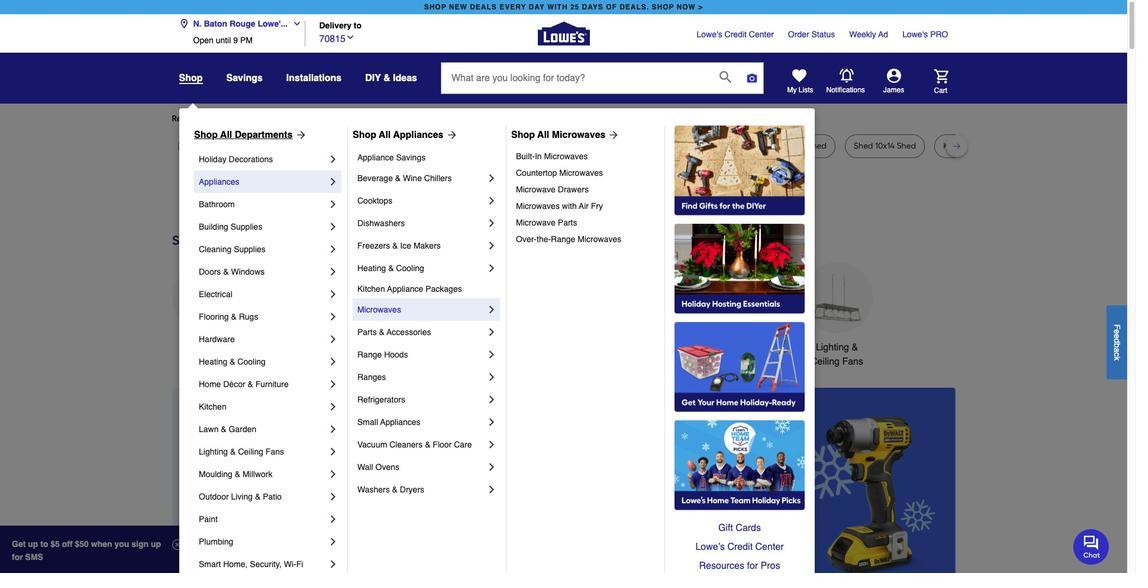 Task type: locate. For each thing, give the bounding box(es) containing it.
all up in
[[538, 130, 550, 140]]

1 vertical spatial home
[[199, 379, 221, 389]]

deals.
[[620, 3, 650, 11]]

1 horizontal spatial fans
[[843, 356, 864, 367]]

kitchen for kitchen appliance packages
[[358, 284, 385, 294]]

beverage
[[358, 173, 393, 183]]

lowe's down >
[[697, 30, 723, 39]]

furniture
[[256, 379, 289, 389]]

1 horizontal spatial up
[[151, 539, 161, 549]]

lowe's home improvement logo image
[[538, 7, 590, 59]]

chillers
[[424, 173, 452, 183]]

2 horizontal spatial kitchen
[[443, 342, 475, 353]]

rugs
[[239, 312, 258, 321]]

shed 10x14 shed
[[854, 141, 917, 151]]

appliance
[[358, 153, 394, 162], [387, 284, 423, 294]]

cooling up kitchen appliance packages
[[396, 263, 424, 273]]

microwaves up microwave parts
[[516, 201, 560, 211]]

arrow right image
[[293, 129, 307, 141], [934, 491, 946, 503]]

0 vertical spatial center
[[749, 30, 774, 39]]

appliances button
[[172, 262, 243, 355]]

0 horizontal spatial kitchen
[[199, 402, 227, 411]]

savings down interior
[[396, 153, 426, 162]]

heating & cooling up décor
[[199, 357, 266, 366]]

k
[[1113, 356, 1122, 360]]

bathroom button
[[622, 262, 693, 355]]

appliance down door
[[358, 153, 394, 162]]

bathroom
[[199, 200, 235, 209], [637, 342, 678, 353]]

1 vertical spatial appliance
[[387, 284, 423, 294]]

smart for smart home, security, wi-fi
[[199, 559, 221, 569]]

search image
[[720, 71, 732, 83]]

you left more
[[280, 114, 294, 124]]

0 vertical spatial lighting
[[816, 342, 849, 353]]

cleaning
[[199, 244, 232, 254]]

lowe's home improvement lists image
[[792, 69, 807, 83]]

in
[[535, 152, 542, 161]]

doors
[[199, 267, 221, 276]]

parts
[[558, 218, 577, 227], [358, 327, 377, 337]]

0 vertical spatial fans
[[843, 356, 864, 367]]

0 horizontal spatial arrow right image
[[444, 129, 458, 141]]

shed left outdoor
[[696, 141, 715, 151]]

microwave parts link
[[516, 214, 657, 231]]

2 all from the left
[[379, 130, 391, 140]]

washers & dryers link
[[358, 478, 486, 501]]

arrow right image up built-in microwaves link
[[606, 129, 620, 141]]

0 vertical spatial lighting & ceiling fans
[[811, 342, 864, 367]]

order status
[[788, 30, 835, 39]]

1 shed from the left
[[696, 141, 715, 151]]

0 horizontal spatial shop
[[194, 130, 218, 140]]

decorations inside holiday decorations link
[[229, 155, 273, 164]]

0 vertical spatial decorations
[[229, 155, 273, 164]]

1 vertical spatial fans
[[266, 447, 284, 456]]

1 microwave from the top
[[516, 185, 556, 194]]

shop left new
[[424, 3, 447, 11]]

gift cards
[[719, 523, 761, 533]]

heating
[[358, 263, 386, 273], [199, 357, 227, 366]]

1 horizontal spatial lighting & ceiling fans
[[811, 342, 864, 367]]

1 horizontal spatial bathroom
[[637, 342, 678, 353]]

& for doors & windows link
[[223, 267, 229, 276]]

& for 'lawn & garden' link
[[221, 424, 227, 434]]

shop up door
[[353, 130, 377, 140]]

cooling up home décor & furniture
[[238, 357, 266, 366]]

holiday decorations
[[199, 155, 273, 164]]

to left $5
[[40, 539, 48, 549]]

rouge
[[230, 19, 255, 28]]

savings down pm
[[226, 73, 263, 83]]

e up d
[[1113, 329, 1122, 334]]

center up pros
[[756, 542, 784, 552]]

0 vertical spatial heating & cooling
[[358, 263, 424, 273]]

2 horizontal spatial shop
[[511, 130, 535, 140]]

0 vertical spatial smart
[[721, 342, 746, 353]]

appliances up interior
[[393, 130, 444, 140]]

shed left the 10x14
[[854, 141, 874, 151]]

sign
[[132, 539, 149, 549]]

1 horizontal spatial kitchen
[[358, 284, 385, 294]]

up right sign
[[151, 539, 161, 549]]

0 horizontal spatial heating
[[199, 357, 227, 366]]

arrow right image inside shop all microwaves link
[[606, 129, 620, 141]]

1 horizontal spatial shop
[[353, 130, 377, 140]]

1 all from the left
[[220, 130, 232, 140]]

& for moulding & millwork "link"
[[235, 469, 240, 479]]

chevron right image for parts & accessories
[[486, 326, 498, 338]]

0 horizontal spatial lowe's
[[697, 30, 723, 39]]

microwaves with air fry
[[516, 201, 603, 211]]

flooring
[[199, 312, 229, 321]]

get
[[12, 539, 26, 549]]

departments
[[235, 130, 293, 140]]

credit for lowe's
[[725, 30, 747, 39]]

lowe's home improvement notification center image
[[840, 69, 854, 83]]

& inside 'lighting & ceiling fans'
[[852, 342, 858, 353]]

shed for shed outdoor storage
[[696, 141, 715, 151]]

heating down 'freezers'
[[358, 263, 386, 273]]

lowe's wishes you and your family a happy hanukkah. image
[[172, 189, 956, 218]]

0 vertical spatial microwave
[[516, 185, 556, 194]]

9
[[233, 36, 238, 45]]

0 horizontal spatial cooling
[[238, 357, 266, 366]]

arrow right image for microwaves
[[606, 129, 620, 141]]

1 vertical spatial heating
[[199, 357, 227, 366]]

home,
[[223, 559, 248, 569]]

1 vertical spatial supplies
[[234, 244, 266, 254]]

credit up "resources for pros" link at the bottom right of the page
[[728, 542, 753, 552]]

kitchen up lawn
[[199, 402, 227, 411]]

1 vertical spatial smart
[[199, 559, 221, 569]]

4 shed from the left
[[897, 141, 917, 151]]

you up shop all appliances
[[385, 114, 399, 124]]

1 horizontal spatial lighting
[[816, 342, 849, 353]]

0 vertical spatial arrow right image
[[293, 129, 307, 141]]

shop left now
[[652, 3, 675, 11]]

1 vertical spatial decorations
[[362, 356, 413, 367]]

1 vertical spatial range
[[358, 350, 382, 359]]

chevron right image for range hoods
[[486, 349, 498, 361]]

center for lowe's credit center
[[749, 30, 774, 39]]

center left order
[[749, 30, 774, 39]]

pros
[[761, 561, 781, 571]]

microwaves down built-in microwaves link
[[560, 168, 603, 178]]

kitchen left faucets
[[443, 342, 475, 353]]

shed for shed
[[808, 141, 827, 151]]

credit for lowe's
[[728, 542, 753, 552]]

decorations down peel
[[229, 155, 273, 164]]

2 shop from the left
[[353, 130, 377, 140]]

1 horizontal spatial all
[[379, 130, 391, 140]]

all up "door interior"
[[379, 130, 391, 140]]

microwaves up parts & accessories
[[358, 305, 401, 314]]

1 horizontal spatial home
[[749, 342, 774, 353]]

heating for heating & cooling link to the right
[[358, 263, 386, 273]]

parts up over-the-range microwaves
[[558, 218, 577, 227]]

heating & cooling down freezers & ice makers
[[358, 263, 424, 273]]

to
[[354, 21, 362, 30], [40, 539, 48, 549]]

3 shop from the left
[[511, 130, 535, 140]]

hardware
[[199, 334, 235, 344]]

refrigerators link
[[358, 388, 486, 411]]

0 horizontal spatial lighting & ceiling fans
[[199, 447, 284, 456]]

arrow right image
[[444, 129, 458, 141], [606, 129, 620, 141]]

you for more suggestions for you
[[385, 114, 399, 124]]

0 vertical spatial parts
[[558, 218, 577, 227]]

home décor & furniture link
[[199, 373, 327, 395]]

0 horizontal spatial all
[[220, 130, 232, 140]]

1 horizontal spatial smart
[[721, 342, 746, 353]]

chevron right image for moulding & millwork
[[327, 468, 339, 480]]

n. baton rouge lowe'...
[[193, 19, 288, 28]]

& inside button
[[384, 73, 390, 83]]

1 vertical spatial cooling
[[238, 357, 266, 366]]

shed right the 10x14
[[897, 141, 917, 151]]

lighting & ceiling fans inside lighting & ceiling fans button
[[811, 342, 864, 367]]

parts up christmas
[[358, 327, 377, 337]]

chevron right image for washers & dryers
[[486, 484, 498, 496]]

outdoor living & patio link
[[199, 485, 327, 508]]

chevron right image for smart home, security, wi-fi
[[327, 558, 339, 570]]

1 vertical spatial ceiling
[[238, 447, 263, 456]]

decorations inside christmas decorations button
[[362, 356, 413, 367]]

building supplies
[[199, 222, 262, 231]]

supplies
[[231, 222, 262, 231], [234, 244, 266, 254]]

shop for shop all departments
[[194, 130, 218, 140]]

kitchen faucets button
[[442, 262, 513, 355]]

chevron right image for bathroom
[[327, 198, 339, 210]]

1 horizontal spatial ceiling
[[811, 356, 840, 367]]

stick
[[280, 141, 298, 151]]

0 vertical spatial cooling
[[396, 263, 424, 273]]

cards
[[736, 523, 761, 533]]

windows
[[231, 267, 265, 276]]

parts & accessories link
[[358, 321, 486, 343]]

recommended searches for you
[[172, 114, 294, 124]]

0 horizontal spatial heating & cooling
[[199, 357, 266, 366]]

kitchen down 'freezers'
[[358, 284, 385, 294]]

2 horizontal spatial all
[[538, 130, 550, 140]]

lowe's left pro
[[903, 30, 928, 39]]

& for parts & accessories link
[[379, 327, 385, 337]]

0 vertical spatial to
[[354, 21, 362, 30]]

heating for the leftmost heating & cooling link
[[199, 357, 227, 366]]

& for the flooring & rugs "link" on the left of the page
[[231, 312, 237, 321]]

range
[[551, 234, 576, 244], [358, 350, 382, 359]]

door
[[367, 141, 385, 151]]

0 vertical spatial heating
[[358, 263, 386, 273]]

you for recommended searches for you
[[280, 114, 294, 124]]

1 vertical spatial bathroom
[[637, 342, 678, 353]]

washers & dryers
[[358, 485, 425, 494]]

2 you from the left
[[385, 114, 399, 124]]

0 vertical spatial credit
[[725, 30, 747, 39]]

shop up toilet
[[511, 130, 535, 140]]

lowe's for lowe's credit center
[[697, 30, 723, 39]]

microwaves
[[552, 130, 606, 140], [544, 152, 588, 161], [560, 168, 603, 178], [516, 201, 560, 211], [578, 234, 622, 244], [358, 305, 401, 314]]

arrow left image
[[392, 491, 404, 503]]

chevron right image for heating & cooling
[[486, 262, 498, 274]]

diy & ideas button
[[365, 67, 417, 89]]

shop up lawn mower
[[194, 130, 218, 140]]

heating & cooling
[[358, 263, 424, 273], [199, 357, 266, 366]]

chevron right image for microwaves
[[486, 304, 498, 316]]

gift cards link
[[675, 519, 805, 538]]

home inside button
[[749, 342, 774, 353]]

heating & cooling link up furniture
[[199, 350, 327, 373]]

c
[[1113, 352, 1122, 356]]

chevron right image
[[486, 172, 498, 184], [327, 176, 339, 188], [327, 198, 339, 210], [486, 262, 498, 274], [327, 266, 339, 278], [327, 311, 339, 323], [327, 378, 339, 390], [486, 394, 498, 406], [327, 401, 339, 413], [327, 423, 339, 435], [486, 439, 498, 451], [486, 461, 498, 473], [327, 468, 339, 480], [327, 491, 339, 503], [327, 513, 339, 525], [327, 536, 339, 548], [327, 558, 339, 570]]

arrow right image inside shop all appliances "link"
[[444, 129, 458, 141]]

range up ranges
[[358, 350, 382, 359]]

doors & windows link
[[199, 260, 327, 283]]

lighting inside button
[[816, 342, 849, 353]]

resources for pros link
[[675, 556, 805, 573]]

vacuum
[[358, 440, 387, 449]]

chevron right image for hardware
[[327, 333, 339, 345]]

1 horizontal spatial arrow right image
[[606, 129, 620, 141]]

0 horizontal spatial fans
[[266, 447, 284, 456]]

microwaves down "microwave parts" link
[[578, 234, 622, 244]]

every
[[500, 3, 526, 11]]

lighting
[[816, 342, 849, 353], [199, 447, 228, 456]]

dryers
[[400, 485, 425, 494]]

kitchen for kitchen faucets
[[443, 342, 475, 353]]

credit inside the lowe's credit center link
[[725, 30, 747, 39]]

notifications
[[827, 86, 865, 94]]

1 horizontal spatial lowe's
[[903, 30, 928, 39]]

arrow right image up the appliance savings link
[[444, 129, 458, 141]]

1 horizontal spatial shop
[[652, 3, 675, 11]]

0 horizontal spatial up
[[28, 539, 38, 549]]

smart inside button
[[721, 342, 746, 353]]

appliances inside button
[[184, 342, 231, 353]]

0 vertical spatial home
[[749, 342, 774, 353]]

0 horizontal spatial arrow right image
[[293, 129, 307, 141]]

to inside get up to $5 off $50 when you sign up for sms
[[40, 539, 48, 549]]

0 horizontal spatial home
[[199, 379, 221, 389]]

& for washers & dryers link
[[392, 485, 398, 494]]

1 vertical spatial center
[[756, 542, 784, 552]]

0 horizontal spatial decorations
[[229, 155, 273, 164]]

2 arrow right image from the left
[[606, 129, 620, 141]]

chevron down image left delivery
[[288, 19, 302, 28]]

up up "sms"
[[28, 539, 38, 549]]

open until 9 pm
[[193, 36, 253, 45]]

1 lowe's from the left
[[697, 30, 723, 39]]

microwaves with air fry link
[[516, 198, 657, 214]]

heating & cooling link down makers
[[358, 257, 486, 279]]

1 vertical spatial heating & cooling link
[[199, 350, 327, 373]]

supplies up "windows"
[[234, 244, 266, 254]]

chevron right image for wall ovens
[[486, 461, 498, 473]]

supplies up cleaning supplies
[[231, 222, 262, 231]]

kitchen appliance packages link
[[358, 279, 498, 298]]

decorations down christmas
[[362, 356, 413, 367]]

microwaves inside "link"
[[516, 201, 560, 211]]

christmas
[[366, 342, 409, 353]]

microwave up the-
[[516, 218, 556, 227]]

vacuum cleaners & floor care link
[[358, 433, 486, 456]]

& for the leftmost heating & cooling link
[[230, 357, 235, 366]]

& inside 'link'
[[393, 241, 398, 250]]

shop inside "link"
[[353, 130, 377, 140]]

kitchen inside button
[[443, 342, 475, 353]]

None search field
[[441, 62, 764, 105]]

chevron right image for electrical
[[327, 288, 339, 300]]

0 vertical spatial supplies
[[231, 222, 262, 231]]

shop
[[424, 3, 447, 11], [652, 3, 675, 11]]

all inside "link"
[[379, 130, 391, 140]]

all up the mower
[[220, 130, 232, 140]]

for left pros
[[747, 561, 758, 571]]

for inside get up to $5 off $50 when you sign up for sms
[[12, 552, 23, 562]]

1 you from the left
[[280, 114, 294, 124]]

0 vertical spatial savings
[[226, 73, 263, 83]]

appliances down flooring
[[184, 342, 231, 353]]

0 horizontal spatial to
[[40, 539, 48, 549]]

1 horizontal spatial chevron down image
[[346, 32, 355, 42]]

all for microwaves
[[538, 130, 550, 140]]

0 horizontal spatial shop
[[424, 3, 447, 11]]

Search Query text field
[[442, 63, 710, 94]]

e
[[1113, 329, 1122, 334], [1113, 334, 1122, 338]]

outdoor
[[199, 492, 229, 501]]

credit
[[725, 30, 747, 39], [728, 542, 753, 552]]

1 horizontal spatial heating
[[358, 263, 386, 273]]

2 lowe's from the left
[[903, 30, 928, 39]]

25
[[571, 3, 580, 11]]

shop new deals every day with 25 days of deals. shop now >
[[424, 3, 703, 11]]

chevron right image
[[327, 153, 339, 165], [486, 195, 498, 207], [486, 217, 498, 229], [327, 221, 339, 233], [486, 240, 498, 252], [327, 243, 339, 255], [327, 288, 339, 300], [486, 304, 498, 316], [486, 326, 498, 338], [327, 333, 339, 345], [486, 349, 498, 361], [327, 356, 339, 368], [486, 371, 498, 383], [486, 416, 498, 428], [327, 446, 339, 458], [486, 484, 498, 496]]

chevron down image inside 70815 button
[[346, 32, 355, 42]]

lowe's home team holiday picks. image
[[675, 420, 805, 510]]

0 vertical spatial chevron down image
[[288, 19, 302, 28]]

e up "b" on the bottom of page
[[1113, 334, 1122, 338]]

& for the beverage & wine chillers link at the top left
[[395, 173, 401, 183]]

3 shed from the left
[[854, 141, 874, 151]]

shed outdoor storage
[[696, 141, 781, 151]]

range down microwave parts
[[551, 234, 576, 244]]

1 arrow right image from the left
[[444, 129, 458, 141]]

holiday hosting essentials. image
[[675, 224, 805, 314]]

chevron right image for lighting & ceiling fans
[[327, 446, 339, 458]]

1 vertical spatial chevron down image
[[346, 32, 355, 42]]

refrigerators
[[358, 395, 405, 404]]

0 horizontal spatial smart
[[199, 559, 221, 569]]

1 vertical spatial credit
[[728, 542, 753, 552]]

heating down hardware
[[199, 357, 227, 366]]

fans
[[843, 356, 864, 367], [266, 447, 284, 456]]

chevron right image for home décor & furniture
[[327, 378, 339, 390]]

small appliances link
[[358, 411, 486, 433]]

1 vertical spatial microwave
[[516, 218, 556, 227]]

chevron down image
[[288, 19, 302, 28], [346, 32, 355, 42]]

appliances down holiday at the left top of page
[[199, 177, 239, 186]]

all
[[220, 130, 232, 140], [379, 130, 391, 140], [538, 130, 550, 140]]

cleaning supplies link
[[199, 238, 327, 260]]

1 vertical spatial lighting & ceiling fans
[[199, 447, 284, 456]]

3 all from the left
[[538, 130, 550, 140]]

credit inside lowe's credit center link
[[728, 542, 753, 552]]

2 shed from the left
[[808, 141, 827, 151]]

for down get
[[12, 552, 23, 562]]

0 vertical spatial kitchen
[[358, 284, 385, 294]]

1 horizontal spatial heating & cooling
[[358, 263, 424, 273]]

1 shop from the left
[[194, 130, 218, 140]]

lawn mower
[[187, 141, 235, 151]]

2 microwave from the top
[[516, 218, 556, 227]]

1 horizontal spatial decorations
[[362, 356, 413, 367]]

microwaves up quikrete
[[552, 130, 606, 140]]

1 horizontal spatial to
[[354, 21, 362, 30]]

james
[[884, 86, 905, 94]]

0 horizontal spatial you
[[280, 114, 294, 124]]

1 vertical spatial savings
[[396, 153, 426, 162]]

cooling
[[396, 263, 424, 273], [238, 357, 266, 366]]

1 horizontal spatial you
[[385, 114, 399, 124]]

0 horizontal spatial chevron down image
[[288, 19, 302, 28]]

credit up search 'icon'
[[725, 30, 747, 39]]

& for lighting & ceiling fans link
[[230, 447, 236, 456]]

0 vertical spatial ceiling
[[811, 356, 840, 367]]

2 e from the top
[[1113, 334, 1122, 338]]

shed
[[696, 141, 715, 151], [808, 141, 827, 151], [854, 141, 874, 151], [897, 141, 917, 151]]

appliance up microwaves link
[[387, 284, 423, 294]]

0 vertical spatial heating & cooling link
[[358, 257, 486, 279]]

chevron down image down the 'delivery to'
[[346, 32, 355, 42]]

microwave down countertop
[[516, 185, 556, 194]]

wall ovens link
[[358, 456, 486, 478]]

supplies for cleaning supplies
[[234, 244, 266, 254]]

interior
[[387, 141, 413, 151]]

0 vertical spatial bathroom
[[199, 200, 235, 209]]

1 vertical spatial to
[[40, 539, 48, 549]]

0 horizontal spatial parts
[[358, 327, 377, 337]]

shop all appliances
[[353, 130, 444, 140]]

all for departments
[[220, 130, 232, 140]]

1 horizontal spatial range
[[551, 234, 576, 244]]

to right delivery
[[354, 21, 362, 30]]

shed right storage
[[808, 141, 827, 151]]



Task type: describe. For each thing, give the bounding box(es) containing it.
appliances inside "link"
[[393, 130, 444, 140]]

appliance savings link
[[358, 148, 498, 167]]

lowe's credit center
[[697, 30, 774, 39]]

chevron right image for appliances
[[327, 176, 339, 188]]

lawn & garden link
[[199, 418, 327, 440]]

chevron right image for flooring & rugs
[[327, 311, 339, 323]]

chevron right image for ranges
[[486, 371, 498, 383]]

pm
[[240, 36, 253, 45]]

millwork
[[243, 469, 273, 479]]

camera image
[[746, 72, 758, 84]]

lowe's home improvement cart image
[[934, 69, 949, 83]]

all for appliances
[[379, 130, 391, 140]]

shop for shop all microwaves
[[511, 130, 535, 140]]

flooring & rugs link
[[199, 305, 327, 328]]

supplies for building supplies
[[231, 222, 262, 231]]

appliances up cleaners
[[380, 417, 421, 427]]

chevron right image for cleaning supplies
[[327, 243, 339, 255]]

freezers & ice makers
[[358, 241, 441, 250]]

moulding
[[199, 469, 233, 479]]

70815 button
[[319, 31, 355, 46]]

find gifts for the diyer. image
[[675, 126, 805, 215]]

0 horizontal spatial ceiling
[[238, 447, 263, 456]]

lawn
[[187, 141, 208, 151]]

you
[[115, 539, 129, 549]]

smart home button
[[712, 262, 783, 355]]

chevron right image for heating & cooling
[[327, 356, 339, 368]]

decorations for christmas
[[362, 356, 413, 367]]

care
[[454, 440, 472, 449]]

recommended
[[172, 114, 229, 124]]

& for heating & cooling link to the right
[[388, 263, 394, 273]]

ovens
[[376, 462, 400, 472]]

& for "freezers & ice makers" 'link'
[[393, 241, 398, 250]]

quikrete
[[560, 141, 592, 151]]

wine
[[403, 173, 422, 183]]

until
[[216, 36, 231, 45]]

chevron right image for plumbing
[[327, 536, 339, 548]]

chevron right image for cooktops
[[486, 195, 498, 207]]

more suggestions for you
[[303, 114, 399, 124]]

chat invite button image
[[1074, 528, 1110, 565]]

1 vertical spatial parts
[[358, 327, 377, 337]]

for up shop all appliances
[[372, 114, 383, 124]]

microwave drawers
[[516, 185, 589, 194]]

over-the-range microwaves link
[[516, 231, 657, 247]]

recommended searches for you heading
[[172, 113, 956, 125]]

70815
[[319, 33, 346, 44]]

day
[[529, 3, 545, 11]]

lowe's credit center link
[[697, 28, 774, 40]]

lowe'...
[[258, 19, 288, 28]]

cart
[[934, 86, 948, 94]]

shop all appliances link
[[353, 128, 458, 142]]

plumbing
[[199, 537, 233, 546]]

parts & accessories
[[358, 327, 431, 337]]

shop for shop all appliances
[[353, 130, 377, 140]]

chevron right image for doors & windows
[[327, 266, 339, 278]]

ice
[[400, 241, 411, 250]]

center for lowe's credit center
[[756, 542, 784, 552]]

fry
[[591, 201, 603, 211]]

doors & windows
[[199, 267, 265, 276]]

microwaves down quikrete
[[544, 152, 588, 161]]

1 horizontal spatial savings
[[396, 153, 426, 162]]

drawers
[[558, 185, 589, 194]]

1 horizontal spatial parts
[[558, 218, 577, 227]]

board
[[646, 141, 669, 151]]

days
[[582, 3, 604, 11]]

shop 25 days of deals by category image
[[172, 230, 956, 250]]

electrical
[[199, 289, 233, 299]]

garden
[[229, 424, 257, 434]]

10x14
[[875, 141, 895, 151]]

ceiling inside button
[[811, 356, 840, 367]]

kobalt
[[944, 141, 968, 151]]

christmas decorations
[[362, 342, 413, 367]]

lighting & ceiling fans inside lighting & ceiling fans link
[[199, 447, 284, 456]]

my lists
[[788, 86, 814, 94]]

shed for shed 10x14 shed
[[854, 141, 874, 151]]

& for diy & ideas button
[[384, 73, 390, 83]]

kitchen faucets
[[443, 342, 511, 353]]

1 shop from the left
[[424, 3, 447, 11]]

appliances link
[[199, 170, 327, 193]]

1 vertical spatial arrow right image
[[934, 491, 946, 503]]

lowe's credit center
[[696, 542, 784, 552]]

up to 50 percent off select tools and accessories. image
[[382, 388, 956, 573]]

chevron right image for dishwashers
[[486, 217, 498, 229]]

washers
[[358, 485, 390, 494]]

cooktops
[[358, 196, 393, 205]]

shop all departments
[[194, 130, 293, 140]]

peel stick wallpaper
[[263, 141, 339, 151]]

2 up from the left
[[151, 539, 161, 549]]

status
[[812, 30, 835, 39]]

weekly ad
[[850, 30, 889, 39]]

small
[[358, 417, 378, 427]]

decorations for holiday
[[229, 155, 273, 164]]

countertop microwaves
[[516, 168, 603, 178]]

n.
[[193, 19, 202, 28]]

1 vertical spatial heating & cooling
[[199, 357, 266, 366]]

security,
[[250, 559, 282, 569]]

$50
[[75, 539, 89, 549]]

0 vertical spatial range
[[551, 234, 576, 244]]

chevron right image for building supplies
[[327, 221, 339, 233]]

0 horizontal spatial range
[[358, 350, 382, 359]]

new
[[449, 3, 468, 11]]

vacuum cleaners & floor care
[[358, 440, 472, 449]]

b
[[1113, 343, 1122, 348]]

>
[[699, 3, 703, 11]]

electrical link
[[199, 283, 327, 305]]

arrow right image for appliances
[[444, 129, 458, 141]]

1 horizontal spatial heating & cooling link
[[358, 257, 486, 279]]

shop all microwaves link
[[511, 128, 620, 142]]

freezers & ice makers link
[[358, 234, 486, 257]]

chevron right image for small appliances
[[486, 416, 498, 428]]

more
[[303, 114, 322, 124]]

mower
[[210, 141, 235, 151]]

0 horizontal spatial bathroom
[[199, 200, 235, 209]]

0 horizontal spatial savings
[[226, 73, 263, 83]]

chevron right image for holiday decorations
[[327, 153, 339, 165]]

arrow right image inside shop all departments link
[[293, 129, 307, 141]]

shop all departments link
[[194, 128, 307, 142]]

kitchen link
[[199, 395, 327, 418]]

1 up from the left
[[28, 539, 38, 549]]

weekly
[[850, 30, 877, 39]]

1 vertical spatial lighting
[[199, 447, 228, 456]]

bathroom inside button
[[637, 342, 678, 353]]

smart home, security, wi-fi link
[[199, 553, 327, 573]]

lighting & ceiling fans button
[[802, 262, 873, 369]]

smart for smart home
[[721, 342, 746, 353]]

microwave parts
[[516, 218, 580, 227]]

chevron right image for vacuum cleaners & floor care
[[486, 439, 498, 451]]

chevron right image for refrigerators
[[486, 394, 498, 406]]

chevron right image for lawn & garden
[[327, 423, 339, 435]]

the-
[[537, 234, 551, 244]]

chevron right image for outdoor living & patio
[[327, 491, 339, 503]]

chevron right image for beverage & wine chillers
[[486, 172, 498, 184]]

0 vertical spatial appliance
[[358, 153, 394, 162]]

0 horizontal spatial heating & cooling link
[[199, 350, 327, 373]]

fans inside button
[[843, 356, 864, 367]]

for up departments
[[267, 114, 278, 124]]

peel
[[263, 141, 278, 151]]

diy & ideas
[[365, 73, 417, 83]]

1 horizontal spatial cooling
[[396, 263, 424, 273]]

microwave for microwave drawers
[[516, 185, 556, 194]]

lowe's for lowe's pro
[[903, 30, 928, 39]]

décor
[[223, 379, 245, 389]]

2 shop from the left
[[652, 3, 675, 11]]

smart home, security, wi-fi
[[199, 559, 303, 569]]

microwave for microwave parts
[[516, 218, 556, 227]]

off
[[62, 539, 73, 549]]

chevron right image for paint
[[327, 513, 339, 525]]

get your home holiday-ready. image
[[675, 322, 805, 412]]

2 vertical spatial kitchen
[[199, 402, 227, 411]]

1 e from the top
[[1113, 329, 1122, 334]]

d
[[1113, 338, 1122, 343]]

cart button
[[918, 69, 949, 95]]

25 days of deals. don't miss deals every day. same-day delivery on in-stock orders placed by 2 p m. image
[[172, 388, 363, 573]]

my lists link
[[788, 69, 814, 95]]

location image
[[179, 19, 189, 28]]

chevron right image for freezers & ice makers
[[486, 240, 498, 252]]

chevron down image inside n. baton rouge lowe'... button
[[288, 19, 302, 28]]

cooktops link
[[358, 189, 486, 212]]

get up to $5 off $50 when you sign up for sms
[[12, 539, 161, 562]]

a
[[1113, 348, 1122, 352]]

ranges link
[[358, 366, 486, 388]]

dishwashers link
[[358, 212, 486, 234]]

chevron right image for kitchen
[[327, 401, 339, 413]]



Task type: vqa. For each thing, say whether or not it's contained in the screenshot.
the right White
no



